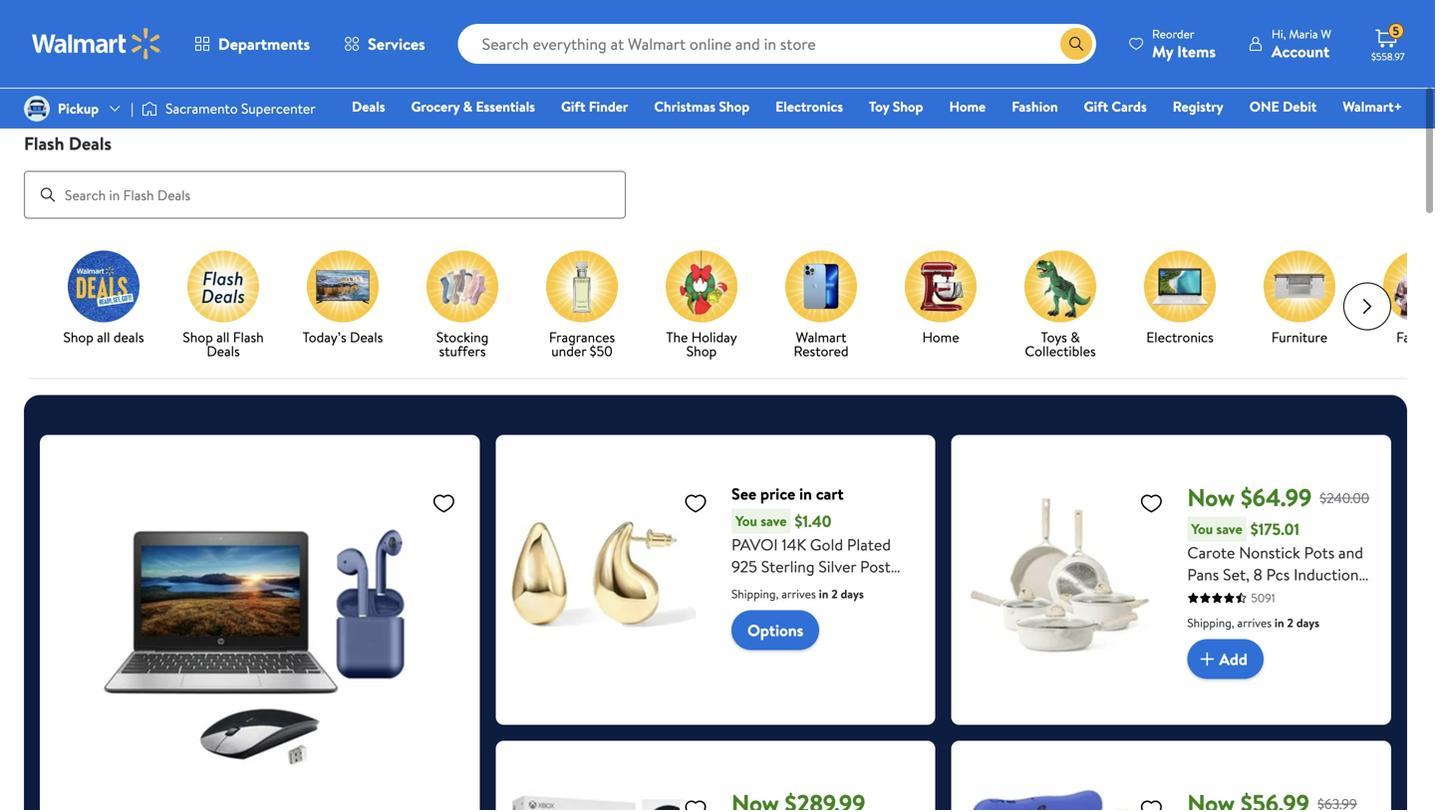 Task type: vqa. For each thing, say whether or not it's contained in the screenshot.
a to the left
no



Task type: locate. For each thing, give the bounding box(es) containing it.
1 horizontal spatial &
[[1071, 328, 1080, 347]]

0 vertical spatial fashion link
[[1003, 96, 1067, 117]]

all
[[97, 328, 110, 347], [216, 328, 230, 347]]

gift
[[561, 97, 586, 116], [1084, 97, 1109, 116]]

1 vertical spatial in
[[819, 586, 829, 603]]

departments button
[[177, 20, 327, 68]]

shipping,
[[732, 586, 779, 603], [1188, 615, 1235, 632]]

save inside "you save $175.01 carote nonstick pots and pans set, 8 pcs induction kitchen cookware sets (beige granite)"
[[1217, 520, 1243, 539]]

0 vertical spatial &
[[463, 97, 473, 116]]

fashion
[[1012, 97, 1058, 116], [1397, 328, 1436, 347]]

1 vertical spatial fashion link
[[1368, 251, 1436, 349]]

you up pavoi
[[736, 512, 758, 531]]

save down price
[[761, 512, 787, 531]]

home link
[[941, 96, 995, 117], [889, 251, 993, 349]]

earrings
[[732, 600, 788, 622], [779, 622, 836, 644], [732, 666, 788, 688]]

2 gift from the left
[[1084, 97, 1109, 116]]

electronics
[[776, 97, 844, 116], [1147, 328, 1214, 347]]

gift cards link
[[1075, 96, 1156, 117]]

0 vertical spatial home link
[[941, 96, 995, 117]]

deals down flash deals image
[[207, 342, 240, 361]]

fashion down 'fashion' image
[[1397, 328, 1436, 347]]

shipping, arrives in 2 days
[[732, 586, 864, 603], [1188, 615, 1320, 632]]

0 horizontal spatial arrives
[[782, 586, 816, 603]]

today's deals
[[303, 328, 383, 347]]

in inside see price in cart you save $1.40 pavoi 14k gold plated 925 sterling silver post teardrop chunky hoop earrings | lightweight drop yellow earrings for women | 31mm designer dupe earrings
[[800, 483, 812, 505]]

deals inside shop all flash deals
[[207, 342, 240, 361]]

in down the silver at right bottom
[[819, 586, 829, 603]]

finder
[[589, 97, 628, 116]]

1 vertical spatial home
[[923, 328, 960, 347]]

add to cart image
[[1196, 648, 1220, 672]]

1 vertical spatial shipping,
[[1188, 615, 1235, 632]]

save inside see price in cart you save $1.40 pavoi 14k gold plated 925 sterling silver post teardrop chunky hoop earrings | lightweight drop yellow earrings for women | 31mm designer dupe earrings
[[761, 512, 787, 531]]

earrings left for
[[779, 622, 836, 644]]

gift left cards
[[1084, 97, 1109, 116]]

toys
[[1041, 328, 1068, 347]]

now
[[1188, 481, 1235, 515]]

shipping, down kitchen
[[1188, 615, 1235, 632]]

 image for pickup
[[24, 96, 50, 122]]

days down the silver at right bottom
[[841, 586, 864, 603]]

1 horizontal spatial all
[[216, 328, 230, 347]]

home down 'home' image
[[923, 328, 960, 347]]

| inside sort and filter section element
[[1258, 65, 1262, 87]]

today's
[[303, 328, 347, 347]]

0 horizontal spatial flash
[[24, 131, 64, 156]]

account
[[1272, 40, 1330, 62]]

kitchen
[[1188, 586, 1241, 608]]

gift finder
[[561, 97, 628, 116]]

w
[[1321, 25, 1332, 42]]

you up carote
[[1192, 520, 1214, 539]]

gift cards
[[1084, 97, 1147, 116]]

2 down the silver at right bottom
[[832, 586, 838, 603]]

1 horizontal spatial  image
[[142, 99, 158, 119]]

1 vertical spatial flash
[[233, 328, 264, 347]]

0 horizontal spatial shipping, arrives in 2 days
[[732, 586, 864, 603]]

earrings up 31mm
[[732, 600, 788, 622]]

1 vertical spatial home link
[[889, 251, 993, 349]]

0 horizontal spatial shipping,
[[732, 586, 779, 603]]

deals down pickup
[[69, 131, 112, 156]]

pickup
[[58, 99, 99, 118]]

shop all flash deals
[[183, 328, 264, 361]]

fashion image
[[1384, 251, 1436, 323]]

0 horizontal spatial &
[[463, 97, 473, 116]]

1 horizontal spatial flash
[[233, 328, 264, 347]]

$240.00
[[1320, 488, 1370, 508]]

electronics left toy
[[776, 97, 844, 116]]

in down "cookware"
[[1275, 615, 1285, 632]]

gift for gift cards
[[1084, 97, 1109, 116]]

shop left deals
[[63, 328, 94, 347]]

save
[[761, 512, 787, 531], [1217, 520, 1243, 539]]

days down sets
[[1297, 615, 1320, 632]]

walmart restored image
[[786, 251, 857, 323]]

$1.40
[[795, 511, 832, 533]]

1 horizontal spatial shipping, arrives in 2 days
[[1188, 615, 1320, 632]]

shop all flash deals link
[[171, 251, 275, 363]]

home image
[[905, 251, 977, 323]]

in left cart
[[800, 483, 812, 505]]

christmas
[[654, 97, 716, 116]]

0 horizontal spatial days
[[841, 586, 864, 603]]

electronics down electronics image
[[1147, 328, 1214, 347]]

1 gift from the left
[[561, 97, 586, 116]]

holiday
[[692, 328, 737, 347]]

|
[[1258, 65, 1262, 87], [131, 99, 134, 118], [792, 600, 795, 622], [732, 644, 735, 666]]

0 horizontal spatial electronics link
[[767, 96, 853, 117]]

0 vertical spatial shipping,
[[732, 586, 779, 603]]

flash deals image
[[187, 251, 259, 323]]

hoop
[[853, 578, 891, 600]]

2 down "cookware"
[[1288, 615, 1294, 632]]

& inside toys & collectibles
[[1071, 328, 1080, 347]]

arrives down 5091
[[1238, 615, 1272, 632]]

1 horizontal spatial days
[[1297, 615, 1320, 632]]

the holiday shop link
[[650, 251, 754, 363]]

deals link
[[343, 96, 394, 117]]

pavoi
[[732, 534, 778, 556]]

 image left pickup
[[24, 96, 50, 122]]

nonstick
[[1240, 542, 1301, 564]]

deals
[[352, 97, 385, 116], [69, 131, 112, 156], [350, 328, 383, 347], [207, 342, 240, 361]]

8
[[1254, 564, 1263, 586]]

2 horizontal spatial in
[[1275, 615, 1285, 632]]

shop down flash deals image
[[183, 328, 213, 347]]

fashion link
[[1003, 96, 1067, 117], [1368, 251, 1436, 349]]

0 horizontal spatial gift
[[561, 97, 586, 116]]

| left chunky
[[792, 600, 795, 622]]

fashion left gift cards link
[[1012, 97, 1058, 116]]

debit
[[1283, 97, 1317, 116]]

0 horizontal spatial you
[[736, 512, 758, 531]]

| right by
[[1258, 65, 1262, 87]]

services
[[368, 33, 425, 55]]

collectibles
[[1025, 342, 1096, 361]]

flash deals
[[24, 131, 112, 156]]

all for deals
[[97, 328, 110, 347]]

1 horizontal spatial fashion link
[[1368, 251, 1436, 349]]

1 horizontal spatial electronics link
[[1129, 251, 1232, 349]]

add button
[[1188, 640, 1264, 680]]

1 all from the left
[[97, 328, 110, 347]]

all down flash deals image
[[216, 328, 230, 347]]

walmart image
[[32, 28, 162, 60]]

2 vertical spatial in
[[1275, 615, 1285, 632]]

toy shop link
[[861, 96, 933, 117]]

you inside see price in cart you save $1.40 pavoi 14k gold plated 925 sterling silver post teardrop chunky hoop earrings | lightweight drop yellow earrings for women | 31mm designer dupe earrings
[[736, 512, 758, 531]]

 image
[[24, 96, 50, 122], [142, 99, 158, 119]]

services button
[[327, 20, 442, 68]]

0 vertical spatial days
[[841, 586, 864, 603]]

arrives down the sterling
[[782, 586, 816, 603]]

days
[[841, 586, 864, 603], [1297, 615, 1320, 632]]

shipping, arrives in 2 days down 5091
[[1188, 615, 1320, 632]]

home right toy shop
[[950, 97, 986, 116]]

items
[[1178, 40, 1216, 62]]

& right grocery
[[463, 97, 473, 116]]

shop inside shop all flash deals
[[183, 328, 213, 347]]

0 horizontal spatial electronics
[[776, 97, 844, 116]]

1 horizontal spatial you
[[1192, 520, 1214, 539]]

add to favorites list, pavoi 14k gold plated 925 sterling silver post teardrop chunky hoop earrings | lightweight drop yellow earrings for women | 31mm designer dupe earrings image
[[684, 491, 708, 516]]

fragrances under $50 image
[[546, 251, 618, 323]]

1 horizontal spatial in
[[819, 586, 829, 603]]

0 horizontal spatial in
[[800, 483, 812, 505]]

0 horizontal spatial 2
[[832, 586, 838, 603]]

flash down flash deals image
[[233, 328, 264, 347]]

1 horizontal spatial electronics
[[1147, 328, 1214, 347]]

0 vertical spatial flash
[[24, 131, 64, 156]]

sort and filter section element
[[0, 44, 1436, 108]]

granite)
[[1236, 608, 1293, 630]]

my
[[1153, 40, 1174, 62]]

0 horizontal spatial fashion
[[1012, 97, 1058, 116]]

women
[[864, 622, 916, 644]]

stocking stuffers link
[[411, 251, 514, 363]]

christmas shop
[[654, 97, 750, 116]]

toys & collectibles image
[[1025, 251, 1097, 323]]

one
[[1250, 97, 1280, 116]]

1 horizontal spatial 2
[[1288, 615, 1294, 632]]

gift left finder
[[561, 97, 586, 116]]

supercenter
[[241, 99, 316, 118]]

electronics link
[[767, 96, 853, 117], [1129, 251, 1232, 349]]

toy
[[869, 97, 890, 116]]

0 horizontal spatial  image
[[24, 96, 50, 122]]

price
[[761, 483, 796, 505]]

plated
[[847, 534, 891, 556]]

| right pickup
[[131, 99, 134, 118]]

all left deals
[[97, 328, 110, 347]]

options
[[748, 620, 804, 642]]

& for toys
[[1071, 328, 1080, 347]]

1 horizontal spatial shipping,
[[1188, 615, 1235, 632]]

0 vertical spatial home
[[950, 97, 986, 116]]

1 horizontal spatial fashion
[[1397, 328, 1436, 347]]

deals inside search field
[[69, 131, 112, 156]]

shipping, arrives in 2 days down the sterling
[[732, 586, 864, 603]]

0 vertical spatial in
[[800, 483, 812, 505]]

 image left sacramento
[[142, 99, 158, 119]]

arrives
[[782, 586, 816, 603], [1238, 615, 1272, 632]]

0 vertical spatial electronics
[[776, 97, 844, 116]]

toy shop
[[869, 97, 924, 116]]

2 all from the left
[[216, 328, 230, 347]]

0 horizontal spatial all
[[97, 328, 110, 347]]

shop all. image
[[68, 251, 140, 323]]

options link
[[732, 611, 820, 651]]

post
[[861, 556, 891, 578]]

flash down pickup
[[24, 131, 64, 156]]

1 horizontal spatial gift
[[1084, 97, 1109, 116]]

all inside shop all flash deals
[[216, 328, 230, 347]]

all for flash
[[216, 328, 230, 347]]

1 vertical spatial fashion
[[1397, 328, 1436, 347]]

1 horizontal spatial arrives
[[1238, 615, 1272, 632]]

shipping, down 925
[[732, 586, 779, 603]]

save up carote
[[1217, 520, 1243, 539]]

stuffers
[[439, 342, 486, 361]]

you save $175.01 carote nonstick pots and pans set, 8 pcs induction kitchen cookware sets (beige granite)
[[1188, 519, 1364, 630]]

stocking stuffers image
[[427, 251, 499, 323]]

1 vertical spatial &
[[1071, 328, 1080, 347]]

next slide for chipmodulewithimages list image
[[1344, 283, 1392, 331]]

flash inside search field
[[24, 131, 64, 156]]

& inside 'link'
[[463, 97, 473, 116]]

shop down the holiday shop image
[[687, 342, 717, 361]]

1 horizontal spatial save
[[1217, 520, 1243, 539]]

0 horizontal spatial save
[[761, 512, 787, 531]]

designer
[[783, 644, 845, 666]]

& right toys
[[1071, 328, 1080, 347]]

drop
[[884, 600, 920, 622]]

1 vertical spatial electronics link
[[1129, 251, 1232, 349]]

timer
[[16, 0, 1420, 28]]

today's deals image
[[307, 251, 379, 323]]



Task type: describe. For each thing, give the bounding box(es) containing it.
see price in cart you save $1.40 pavoi 14k gold plated 925 sterling silver post teardrop chunky hoop earrings | lightweight drop yellow earrings for women | 31mm designer dupe earrings
[[732, 483, 920, 688]]

add to favorites list, contixo 7" kids tablet 32gb, 50+ disney storybooks, protective case w/ kickstand, (2023 model) - dark blue image
[[1140, 797, 1164, 811]]

0 horizontal spatial fashion link
[[1003, 96, 1067, 117]]

add to favorites list, xbox series s + xbox wireless controller robot white + 3 month game pass image
[[684, 797, 708, 811]]

| left 31mm
[[732, 644, 735, 666]]

0 vertical spatial shipping, arrives in 2 days
[[732, 586, 864, 603]]

restored
[[794, 342, 849, 361]]

gold
[[810, 534, 844, 556]]

Flash Deals search field
[[0, 131, 1436, 219]]

stocking
[[436, 328, 489, 347]]

1 vertical spatial shipping, arrives in 2 days
[[1188, 615, 1320, 632]]

add
[[1220, 648, 1248, 670]]

walmart restored
[[794, 328, 849, 361]]

fragrances
[[549, 328, 615, 347]]

shop inside the holiday shop
[[687, 342, 717, 361]]

0 vertical spatial fashion
[[1012, 97, 1058, 116]]

set,
[[1224, 564, 1250, 586]]

see
[[732, 483, 757, 505]]

1 vertical spatial arrives
[[1238, 615, 1272, 632]]

31mm
[[739, 644, 779, 666]]

hi,
[[1272, 25, 1287, 42]]

 image for sacramento supercenter
[[142, 99, 158, 119]]

$64.99
[[1241, 481, 1312, 515]]

gift finder link
[[552, 96, 637, 117]]

search image
[[40, 187, 56, 203]]

925
[[732, 556, 758, 578]]

cart
[[816, 483, 844, 505]]

Search search field
[[458, 24, 1097, 64]]

teardrop
[[732, 578, 793, 600]]

search icon image
[[1069, 36, 1085, 52]]

toys & collectibles link
[[1009, 251, 1113, 363]]

stocking stuffers
[[436, 328, 489, 361]]

under
[[552, 342, 587, 361]]

shop all deals
[[63, 328, 144, 347]]

deals right the today's
[[350, 328, 383, 347]]

cookware
[[1245, 586, 1314, 608]]

chunky
[[797, 578, 849, 600]]

you inside "you save $175.01 carote nonstick pots and pans set, 8 pcs induction kitchen cookware sets (beige granite)"
[[1192, 520, 1214, 539]]

toys & collectibles
[[1025, 328, 1096, 361]]

cards
[[1112, 97, 1147, 116]]

add to favorites list, carote nonstick pots and pans set, 8 pcs induction kitchen cookware sets (beige granite) image
[[1140, 491, 1164, 516]]

departments
[[218, 33, 310, 55]]

essentials
[[476, 97, 535, 116]]

$50
[[590, 342, 613, 361]]

walmart+
[[1343, 97, 1403, 116]]

carote
[[1188, 542, 1236, 564]]

now $64.99 $240.00
[[1188, 481, 1370, 515]]

today's deals link
[[291, 251, 395, 349]]

hi, maria w account
[[1272, 25, 1332, 62]]

sacramento supercenter
[[166, 99, 316, 118]]

0 vertical spatial 2
[[832, 586, 838, 603]]

$175.01
[[1251, 519, 1300, 541]]

deals down the services 'dropdown button'
[[352, 97, 385, 116]]

& for grocery
[[463, 97, 473, 116]]

walmart
[[796, 328, 847, 347]]

electronics image
[[1145, 251, 1216, 323]]

reorder my items
[[1153, 25, 1216, 62]]

Search in Flash Deals search field
[[24, 171, 626, 219]]

and
[[1339, 542, 1364, 564]]

walmart+ link
[[1334, 96, 1412, 117]]

the holiday shop
[[666, 328, 737, 361]]

5
[[1393, 23, 1400, 40]]

the holiday shop image
[[666, 251, 738, 323]]

shop right christmas
[[719, 97, 750, 116]]

silver
[[819, 556, 857, 578]]

5091
[[1252, 590, 1276, 607]]

yellow
[[732, 622, 775, 644]]

dupe
[[848, 644, 886, 666]]

shop right toy
[[893, 97, 924, 116]]

for
[[839, 622, 860, 644]]

sort
[[1200, 65, 1230, 87]]

pcs
[[1267, 564, 1291, 586]]

by
[[1234, 65, 1250, 87]]

grocery & essentials
[[411, 97, 535, 116]]

walmart restored link
[[770, 251, 873, 363]]

sacramento
[[166, 99, 238, 118]]

0 vertical spatial arrives
[[782, 586, 816, 603]]

reorder
[[1153, 25, 1195, 42]]

Walmart Site-Wide search field
[[458, 24, 1097, 64]]

$558.97
[[1372, 50, 1405, 63]]

one debit
[[1250, 97, 1317, 116]]

deals
[[114, 328, 144, 347]]

flash inside shop all flash deals
[[233, 328, 264, 347]]

registry link
[[1164, 96, 1233, 117]]

1 vertical spatial 2
[[1288, 615, 1294, 632]]

furniture image
[[1264, 251, 1336, 323]]

furniture
[[1272, 328, 1328, 347]]

pots
[[1305, 542, 1335, 564]]

sort by |
[[1200, 65, 1262, 87]]

gift for gift finder
[[561, 97, 586, 116]]

0 vertical spatial electronics link
[[767, 96, 853, 117]]

registry
[[1173, 97, 1224, 116]]

grocery
[[411, 97, 460, 116]]

fragrances under $50 link
[[530, 251, 634, 363]]

furniture link
[[1248, 251, 1352, 349]]

1 vertical spatial days
[[1297, 615, 1320, 632]]

1 vertical spatial electronics
[[1147, 328, 1214, 347]]

the
[[666, 328, 688, 347]]

maria
[[1290, 25, 1319, 42]]

earrings down yellow
[[732, 666, 788, 688]]

christmas shop link
[[645, 96, 759, 117]]

induction
[[1294, 564, 1359, 586]]

pans
[[1188, 564, 1220, 586]]

add to favorites list, restored | hp chromebook | 11.6-inch | intel celeron | 4gb ram | 16gb | 2022 latest os | bundle: wireless mouse, bluetooth/wireless airbuds by certified 2 day express image
[[432, 491, 456, 516]]

sterling
[[761, 556, 815, 578]]



